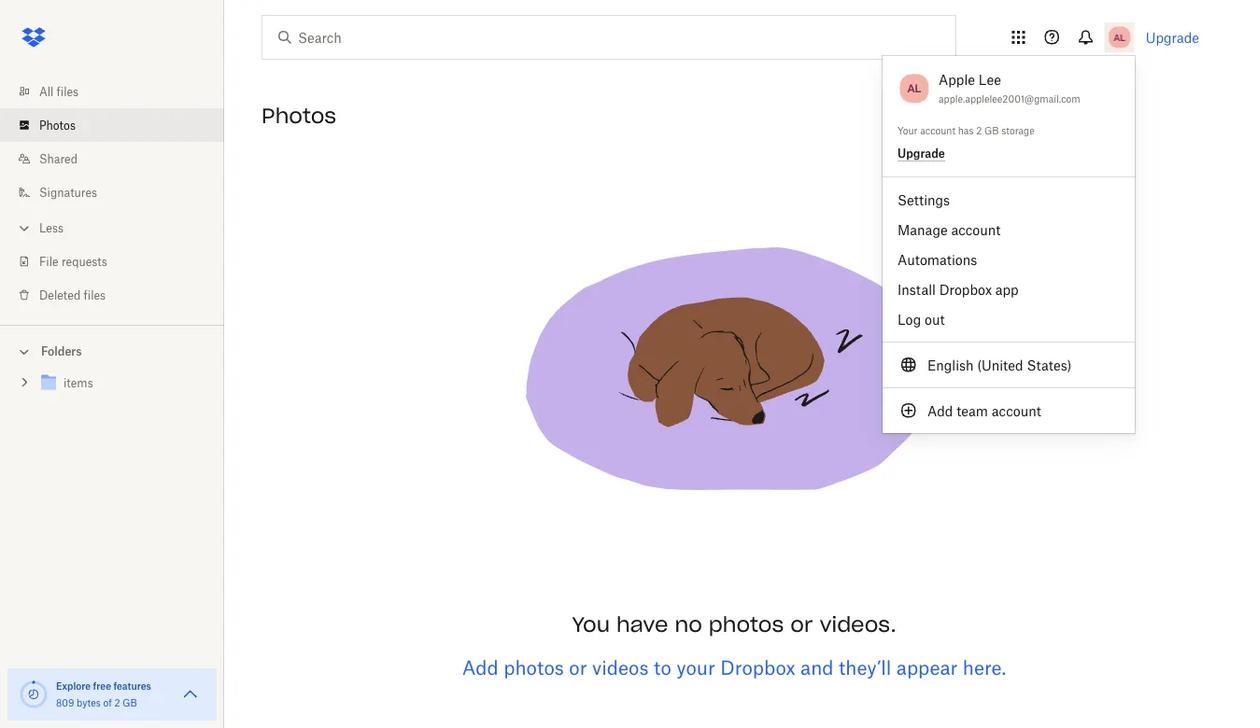 Task type: locate. For each thing, give the bounding box(es) containing it.
app
[[996, 282, 1019, 298]]

0 horizontal spatial or
[[569, 657, 587, 680]]

upgrade right account menu icon on the top of the page
[[1146, 29, 1199, 45]]

files right deleted
[[84, 288, 106, 302]]

0 vertical spatial files
[[57, 85, 79, 99]]

gb
[[985, 125, 999, 136], [123, 697, 137, 709]]

log out link
[[883, 305, 1135, 334]]

account left has
[[920, 125, 956, 136]]

0 horizontal spatial gb
[[123, 697, 137, 709]]

explore free features 809 bytes of 2 gb
[[56, 681, 151, 709]]

team
[[957, 403, 988, 419]]

1 vertical spatial account
[[951, 222, 1001, 238]]

0 horizontal spatial photos
[[39, 118, 76, 132]]

1 vertical spatial upgrade
[[898, 147, 945, 161]]

0 vertical spatial dropbox
[[939, 282, 992, 298]]

1 vertical spatial files
[[84, 288, 106, 302]]

0 vertical spatial account
[[920, 125, 956, 136]]

has
[[958, 125, 974, 136]]

gb down features at bottom
[[123, 697, 137, 709]]

add photos or videos to your dropbox and they'll appear here.
[[462, 657, 1006, 680]]

0 vertical spatial add
[[928, 403, 953, 419]]

0 vertical spatial photos
[[709, 612, 784, 638]]

1 horizontal spatial add
[[928, 403, 953, 419]]

add for add team account
[[928, 403, 953, 419]]

1 horizontal spatial upgrade
[[1146, 29, 1199, 45]]

shared
[[39, 152, 78, 166]]

all files link
[[15, 75, 224, 108]]

0 vertical spatial or
[[791, 612, 813, 638]]

dropbox down automations
[[939, 282, 992, 298]]

requests
[[62, 255, 107, 269]]

folders button
[[0, 337, 224, 365]]

lee
[[979, 71, 1001, 87]]

0 horizontal spatial photos
[[504, 657, 564, 680]]

1 vertical spatial 2
[[114, 697, 120, 709]]

file requests link
[[15, 245, 224, 278]]

0 vertical spatial upgrade
[[1146, 29, 1199, 45]]

1 horizontal spatial files
[[84, 288, 106, 302]]

files right all
[[57, 85, 79, 99]]

upgrade
[[1146, 29, 1199, 45], [898, 147, 945, 161]]

add team account
[[928, 403, 1041, 419]]

1 horizontal spatial or
[[791, 612, 813, 638]]

0 vertical spatial 2
[[976, 125, 982, 136]]

0 horizontal spatial 2
[[114, 697, 120, 709]]

1 horizontal spatial photos
[[262, 103, 336, 129]]

to
[[654, 657, 671, 680]]

here.
[[963, 657, 1006, 680]]

your
[[898, 125, 918, 136]]

0 horizontal spatial add
[[462, 657, 499, 680]]

dropbox down you have no photos or videos.
[[720, 657, 796, 680]]

your
[[677, 657, 715, 680]]

all files
[[39, 85, 79, 99]]

or left videos
[[569, 657, 587, 680]]

add photos or videos to your dropbox and they'll appear here. link
[[462, 657, 1006, 680]]

or
[[791, 612, 813, 638], [569, 657, 587, 680]]

2
[[976, 125, 982, 136], [114, 697, 120, 709]]

install dropbox app
[[898, 282, 1019, 298]]

manage account link
[[883, 215, 1135, 245]]

list
[[0, 64, 224, 325]]

account for your
[[920, 125, 956, 136]]

0 horizontal spatial dropbox
[[720, 657, 796, 680]]

upgrade down your
[[898, 147, 945, 161]]

2 right of
[[114, 697, 120, 709]]

photos
[[262, 103, 336, 129], [39, 118, 76, 132]]

dropbox
[[939, 282, 992, 298], [720, 657, 796, 680]]

shared link
[[15, 142, 224, 176]]

account
[[920, 125, 956, 136], [951, 222, 1001, 238], [992, 403, 1041, 419]]

photos left videos
[[504, 657, 564, 680]]

account right 'team'
[[992, 403, 1041, 419]]

1 vertical spatial or
[[569, 657, 587, 680]]

photos
[[709, 612, 784, 638], [504, 657, 564, 680]]

photos up add photos or videos to your dropbox and they'll appear here.
[[709, 612, 784, 638]]

1 vertical spatial photos
[[504, 657, 564, 680]]

files for all files
[[57, 85, 79, 99]]

your account has 2 gb storage
[[898, 125, 1035, 136]]

2 right has
[[976, 125, 982, 136]]

have
[[616, 612, 668, 638]]

upgrade link
[[1146, 29, 1199, 45]]

or up and at the right
[[791, 612, 813, 638]]

signatures
[[39, 185, 97, 199]]

1 vertical spatial gb
[[123, 697, 137, 709]]

account up automations link
[[951, 222, 1001, 238]]

signatures link
[[15, 176, 224, 209]]

0 horizontal spatial upgrade
[[898, 147, 945, 161]]

1 vertical spatial add
[[462, 657, 499, 680]]

al button
[[898, 69, 931, 108]]

files
[[57, 85, 79, 99], [84, 288, 106, 302]]

al
[[908, 81, 921, 96]]

add
[[928, 403, 953, 419], [462, 657, 499, 680]]

0 horizontal spatial files
[[57, 85, 79, 99]]

gb right has
[[985, 125, 999, 136]]

deleted files link
[[15, 278, 224, 312]]

1 horizontal spatial gb
[[985, 125, 999, 136]]

photos inside list item
[[39, 118, 76, 132]]

deleted files
[[39, 288, 106, 302]]

free
[[93, 681, 111, 692]]



Task type: vqa. For each thing, say whether or not it's contained in the screenshot.
809
yes



Task type: describe. For each thing, give the bounding box(es) containing it.
log
[[898, 312, 921, 327]]

log out
[[898, 312, 945, 327]]

photos list item
[[0, 108, 224, 142]]

settings
[[898, 192, 950, 208]]

2 inside explore free features 809 bytes of 2 gb
[[114, 697, 120, 709]]

of
[[103, 697, 112, 709]]

account for manage
[[951, 222, 1001, 238]]

appear
[[897, 657, 958, 680]]

list containing all files
[[0, 64, 224, 325]]

quota usage element
[[19, 680, 49, 710]]

upgrade button
[[898, 147, 945, 162]]

settings link
[[883, 185, 1135, 215]]

english
[[928, 357, 974, 373]]

automations
[[898, 252, 977, 268]]

1 horizontal spatial 2
[[976, 125, 982, 136]]

0 vertical spatial gb
[[985, 125, 999, 136]]

choose a language: image
[[898, 354, 920, 376]]

file
[[39, 255, 59, 269]]

videos
[[592, 657, 649, 680]]

1 horizontal spatial photos
[[709, 612, 784, 638]]

files for deleted files
[[84, 288, 106, 302]]

bytes
[[77, 697, 101, 709]]

(united
[[977, 357, 1023, 373]]

gb inside explore free features 809 bytes of 2 gb
[[123, 697, 137, 709]]

all
[[39, 85, 54, 99]]

no
[[675, 612, 702, 638]]

folders
[[41, 345, 82, 359]]

1 horizontal spatial dropbox
[[939, 282, 992, 298]]

you
[[572, 612, 610, 638]]

809
[[56, 697, 74, 709]]

photos link
[[15, 108, 224, 142]]

2 vertical spatial account
[[992, 403, 1041, 419]]

and
[[801, 657, 834, 680]]

dropbox image
[[15, 19, 52, 56]]

explore
[[56, 681, 91, 692]]

automations link
[[883, 245, 1135, 275]]

manage account
[[898, 222, 1001, 238]]

deleted
[[39, 288, 81, 302]]

file requests
[[39, 255, 107, 269]]

add for add photos or videos to your dropbox and they'll appear here.
[[462, 657, 499, 680]]

1 vertical spatial dropbox
[[720, 657, 796, 680]]

apple.applelee2001@gmail.com
[[939, 93, 1080, 105]]

manage
[[898, 222, 948, 238]]

less image
[[15, 219, 34, 238]]

you have no photos or videos.
[[572, 612, 897, 638]]

account menu image
[[1105, 22, 1135, 52]]

sleeping dog on a purple cushion. image
[[501, 142, 968, 609]]

apple
[[939, 71, 975, 87]]

add team account link
[[883, 396, 1135, 426]]

videos.
[[820, 612, 897, 638]]

features
[[113, 681, 151, 692]]

less
[[39, 221, 64, 235]]

english (united states)
[[928, 357, 1072, 373]]

english (united states) menu item
[[883, 350, 1135, 380]]

out
[[925, 312, 945, 327]]

storage
[[1002, 125, 1035, 136]]

apple lee apple.applelee2001@gmail.com
[[939, 71, 1080, 105]]

install
[[898, 282, 936, 298]]

states)
[[1027, 357, 1072, 373]]

they'll
[[839, 657, 892, 680]]



